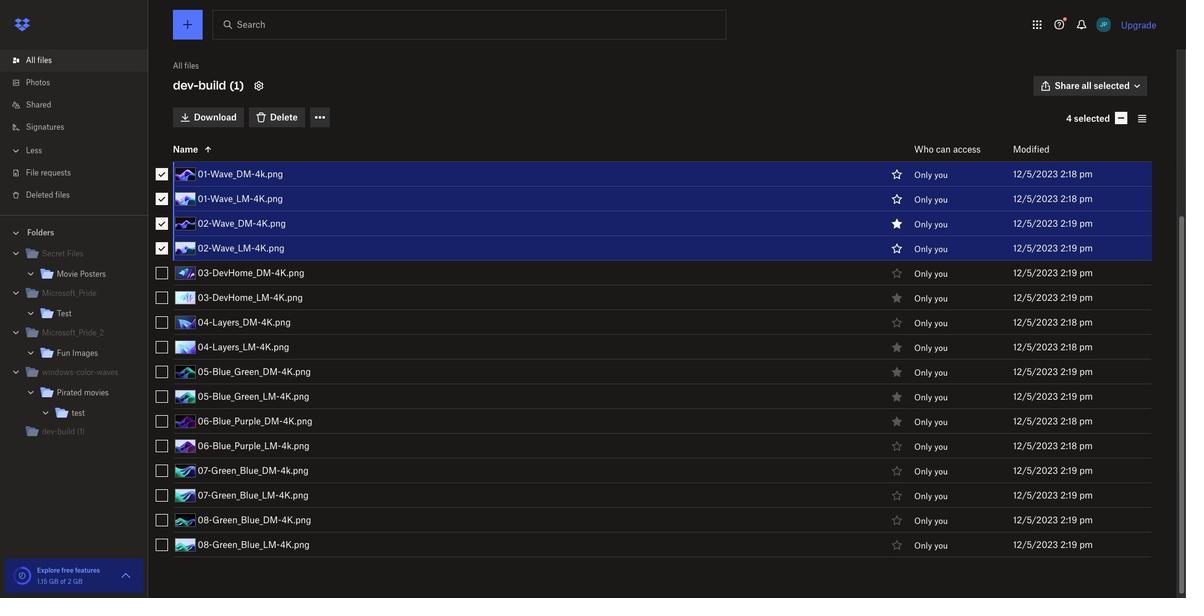 Task type: vqa. For each thing, say whether or not it's contained in the screenshot.
sixth ONLY YOU button from the top of the table containing Name
yes



Task type: describe. For each thing, give the bounding box(es) containing it.
selected inside the share all selected dropdown button
[[1095, 80, 1131, 91]]

you for 07-green_blue_lm-4k.png
[[935, 491, 949, 501]]

06- for blue_purple_dm-
[[198, 416, 213, 426]]

12/5/2023 for 08-green_blue_dm-4k.png
[[1014, 515, 1059, 525]]

pm for 05-blue_green_dm-4k.png
[[1080, 366, 1094, 377]]

2:19 for 08-green_blue_dm-4k.png
[[1061, 515, 1078, 525]]

/dev-build (1)/05-blue_green_lm-4k.png image
[[175, 390, 196, 403]]

only for 03-devhome_dm-4k.png
[[915, 269, 933, 279]]

share
[[1055, 80, 1080, 91]]

/dev-build (1)/06-blue_purple_lm-4k.png image
[[175, 439, 196, 453]]

only you button for 06-blue_purple_dm-4k.png
[[915, 417, 949, 427]]

download button
[[173, 108, 244, 127]]

04- for layers_dm-
[[198, 317, 213, 327]]

wave_dm- for 01-
[[210, 168, 255, 179]]

4k.png for 04-layers_dm-4k.png
[[261, 317, 291, 327]]

(1)
[[230, 79, 244, 93]]

01-wave_lm-4k.png
[[198, 193, 283, 204]]

file requests link
[[10, 162, 148, 184]]

folders button
[[0, 223, 148, 242]]

4
[[1067, 113, 1073, 123]]

pm for 02-wave_dm-4k.png
[[1080, 218, 1094, 228]]

test
[[72, 409, 85, 418]]

fun images link
[[40, 346, 138, 362]]

folder settings image
[[252, 79, 266, 93]]

you for 01-wave_lm-4k.png
[[935, 195, 949, 205]]

07-green_blue_dm-4k.png link
[[198, 463, 309, 478]]

1 gb from the left
[[49, 578, 59, 585]]

03-devhome_dm-4k.png link
[[198, 266, 305, 280]]

photos link
[[10, 72, 148, 94]]

file requests
[[26, 168, 71, 177]]

/dev-build (1)/03-devhome_lm-4k.png image
[[175, 291, 196, 304]]

pm for 02-wave_lm-4k.png
[[1080, 243, 1094, 253]]

blue_purple_dm-
[[213, 416, 283, 426]]

08-green_blue_lm-4k.png link
[[198, 538, 310, 552]]

name
[[173, 144, 198, 154]]

delete button
[[249, 108, 305, 127]]

12/5/2023 2:18 pm for 01-wave_lm-4k.png
[[1014, 193, 1094, 204]]

08- for green_blue_dm-
[[198, 515, 212, 525]]

who
[[915, 144, 934, 154]]

only you button for 02-wave_dm-4k.png
[[915, 219, 949, 229]]

dev-build (1)
[[173, 79, 244, 93]]

blue_green_lm-
[[212, 391, 280, 402]]

07- for green_blue_lm-
[[198, 490, 211, 500]]

shared link
[[10, 94, 148, 116]]

12/5/2023 2:19 pm for 05-blue_green_dm-4k.png
[[1014, 366, 1094, 377]]

12/5/2023 2:19 pm for 03-devhome_lm-4k.png
[[1014, 292, 1094, 303]]

movie
[[57, 270, 78, 279]]

pm for 04-layers_lm-4k.png
[[1080, 342, 1094, 352]]

/dev-build (1)/07-green_blue_lm-4k.png image
[[175, 489, 196, 502]]

only you for 02-wave_dm-4k.png
[[915, 219, 949, 229]]

01-wave_dm-4k.png link
[[198, 167, 283, 181]]

of
[[60, 578, 66, 585]]

name 02-wave_lm-4k.png, modified 12/5/2023 2:19 pm, element
[[146, 236, 1153, 261]]

requests
[[41, 168, 71, 177]]

4k.png for green_blue_dm-
[[281, 465, 309, 476]]

4k.png for 04-layers_lm-4k.png
[[260, 342, 289, 352]]

pirated movies
[[57, 388, 109, 397]]

movie posters link
[[40, 266, 138, 283]]

name 08-green_blue_lm-4k.png, modified 12/5/2023 2:19 pm, element
[[146, 533, 1153, 558]]

name 02-wave_dm-4k.png, modified 12/5/2023 2:19 pm, element
[[146, 211, 1153, 236]]

only for 01-wave_lm-4k.png
[[915, 195, 933, 205]]

access
[[954, 144, 981, 154]]

pm for 06-blue_purple_lm-4k.png
[[1080, 440, 1094, 451]]

04-layers_lm-4k.png
[[198, 342, 289, 352]]

modified
[[1014, 144, 1050, 154]]

4k.png for 07-green_blue_lm-4k.png
[[279, 490, 309, 500]]

2 horizontal spatial files
[[185, 61, 199, 71]]

12/5/2023 for 05-blue_green_dm-4k.png
[[1014, 366, 1059, 377]]

only for 05-blue_green_lm-4k.png
[[915, 392, 933, 402]]

devhome_dm-
[[212, 267, 275, 278]]

share all selected
[[1055, 80, 1131, 91]]

/dev-build (1)/06-blue_purple_dm-4k.png image
[[175, 415, 196, 428]]

free
[[62, 567, 74, 574]]

/dev-build (1)/02-wave_dm-4k.png image
[[175, 217, 196, 230]]

folders
[[27, 228, 54, 237]]

12/5/2023 for 07-green_blue_dm-4k.png
[[1014, 465, 1059, 476]]

add to starred image for 02-wave_lm-4k.png
[[890, 241, 905, 256]]

images
[[72, 349, 98, 358]]

only you button for 08-green_blue_dm-4k.png
[[915, 516, 949, 526]]

only you button for 08-green_blue_lm-4k.png
[[915, 541, 949, 551]]

01-wave_lm-4k.png link
[[198, 191, 283, 206]]

06-blue_purple_lm-4k.png link
[[198, 439, 310, 453]]

07-green_blue_lm-4k.png
[[198, 490, 309, 500]]

02-wave_dm-4k.png link
[[198, 216, 286, 231]]

only you button for 05-blue_green_lm-4k.png
[[915, 392, 949, 402]]

1 vertical spatial selected
[[1075, 113, 1111, 123]]

photos
[[26, 78, 50, 87]]

all
[[1082, 80, 1092, 91]]

only you for 05-blue_green_lm-4k.png
[[915, 392, 949, 402]]

pirated movies link
[[40, 385, 138, 402]]

2:19 for 02-wave_dm-4k.png
[[1061, 218, 1078, 228]]

green_blue_dm- for 08-
[[212, 515, 282, 525]]

quota usage element
[[12, 566, 32, 586]]

0 horizontal spatial all files link
[[10, 49, 148, 72]]

Search in folder "Dropbox" text field
[[237, 18, 701, 32]]

1 horizontal spatial all files link
[[173, 60, 199, 72]]

only you for 03-devhome_dm-4k.png
[[915, 269, 949, 279]]

2:18 for 06-blue_purple_lm-4k.png
[[1061, 440, 1078, 451]]

share all selected button
[[1034, 76, 1148, 96]]

signatures
[[26, 122, 64, 132]]

1 horizontal spatial all
[[173, 61, 183, 71]]

04-layers_dm-4k.png
[[198, 317, 291, 327]]

12/5/2023 2:18 pm for 06-blue_purple_lm-4k.png
[[1014, 440, 1094, 451]]

name 06-blue_purple_dm-4k.png, modified 12/5/2023 2:18 pm, element
[[146, 409, 1153, 434]]

06- for blue_purple_lm-
[[198, 440, 213, 451]]

12/5/2023 for 01-wave_lm-4k.png
[[1014, 193, 1059, 204]]

2:18 for 04-layers_lm-4k.png
[[1061, 342, 1078, 352]]

03-devhome_lm-4k.png link
[[198, 290, 303, 305]]

01-wave_dm-4k.png
[[198, 168, 283, 179]]

pm for 07-green_blue_dm-4k.png
[[1080, 465, 1094, 476]]

4k.png for 03-devhome_dm-4k.png
[[275, 267, 305, 278]]

2:18 for 04-layers_dm-4k.png
[[1061, 317, 1078, 327]]

12/5/2023 2:19 pm for 03-devhome_dm-4k.png
[[1014, 267, 1094, 278]]

upgrade
[[1122, 19, 1157, 30]]

03- for devhome_dm-
[[198, 267, 212, 278]]

05- for blue_green_lm-
[[198, 391, 212, 402]]

only you button for 02-wave_lm-4k.png
[[915, 244, 949, 254]]

only for 08-green_blue_lm-4k.png
[[915, 541, 933, 551]]

name 08-green_blue_dm-4k.png, modified 12/5/2023 2:19 pm, element
[[146, 508, 1153, 533]]

2:19 for 07-green_blue_lm-4k.png
[[1061, 490, 1078, 500]]

1.15
[[37, 578, 47, 585]]

less image
[[10, 145, 22, 157]]

08-green_blue_dm-4k.png link
[[198, 513, 311, 528]]

explore
[[37, 567, 60, 574]]

pm for 04-layers_dm-4k.png
[[1080, 317, 1094, 327]]

/dev-build (1)/08-green_blue_dm-4k.png image
[[175, 513, 196, 527]]

can
[[937, 144, 951, 154]]

02- for wave_lm-
[[198, 243, 212, 253]]

only you button for 01-wave_dm-4k.png
[[915, 170, 949, 180]]

2:19 for 05-blue_green_dm-4k.png
[[1061, 366, 1078, 377]]

you for 04-layers_dm-4k.png
[[935, 318, 949, 328]]

2
[[68, 578, 71, 585]]

file
[[26, 168, 39, 177]]

03- for devhome_lm-
[[198, 292, 212, 303]]

07- for green_blue_dm-
[[198, 465, 211, 476]]

movie posters
[[57, 270, 106, 279]]

pm for 08-green_blue_lm-4k.png
[[1080, 539, 1094, 550]]

jp
[[1101, 20, 1108, 28]]

blue_green_dm-
[[212, 366, 282, 377]]

05-blue_green_lm-4k.png link
[[198, 389, 310, 404]]

you for 02-wave_lm-4k.png
[[935, 244, 949, 254]]

only for 07-green_blue_dm-4k.png
[[915, 467, 933, 477]]

only you for 08-green_blue_dm-4k.png
[[915, 516, 949, 526]]

only you button for 03-devhome_lm-4k.png
[[915, 294, 949, 303]]

4k.png for 02-wave_dm-4k.png
[[257, 218, 286, 228]]

jp button
[[1095, 15, 1114, 35]]

dropbox image
[[10, 12, 35, 37]]

2:18 for 01-wave_lm-4k.png
[[1061, 193, 1078, 204]]

12/5/2023 2:18 pm for 01-wave_dm-4k.png
[[1014, 168, 1094, 179]]

only you button for 07-green_blue_dm-4k.png
[[915, 467, 949, 477]]

2:19 for 08-green_blue_lm-4k.png
[[1061, 539, 1078, 550]]

/dev-build (1)/07-green_blue_dm-4k.png image
[[175, 464, 196, 478]]

2:19 for 07-green_blue_dm-4k.png
[[1061, 465, 1078, 476]]

download
[[194, 112, 237, 122]]

name 03-devhome_dm-4k.png, modified 12/5/2023 2:19 pm, element
[[146, 261, 1153, 286]]

02-wave_lm-4k.png link
[[198, 241, 285, 256]]

add to starred image for 03-devhome_dm-4k.png
[[890, 266, 905, 280]]

green_blue_dm- for 07-
[[211, 465, 281, 476]]

only you for 01-wave_lm-4k.png
[[915, 195, 949, 205]]

only for 08-green_blue_dm-4k.png
[[915, 516, 933, 526]]

name 05-blue_green_lm-4k.png, modified 12/5/2023 2:19 pm, element
[[146, 385, 1153, 409]]



Task type: locate. For each thing, give the bounding box(es) containing it.
name 01-wave_dm-4k.png, modified 12/5/2023 2:18 pm, element
[[146, 162, 1153, 187]]

add to starred image for 04-layers_dm-4k.png
[[890, 315, 905, 330]]

only inside name 04-layers_dm-4k.png, modified 12/5/2023 2:18 pm, element
[[915, 318, 933, 328]]

pm inside name 06-blue_purple_dm-4k.png, modified 12/5/2023 2:18 pm, element
[[1080, 416, 1094, 426]]

you for 04-layers_lm-4k.png
[[935, 343, 949, 353]]

pm inside name 04-layers_lm-4k.png, modified 12/5/2023 2:18 pm, element
[[1080, 342, 1094, 352]]

group containing movie posters
[[0, 242, 148, 451]]

/dev-build (1)/01-wave_lm-4k.png image
[[175, 192, 196, 206]]

explore free features 1.15 gb of 2 gb
[[37, 567, 100, 585]]

add to starred image for 07-green_blue_dm-4k.png
[[890, 463, 905, 478]]

remove from starred image inside name 04-layers_lm-4k.png, modified 12/5/2023 2:18 pm, element
[[890, 340, 905, 355]]

pm inside name 07-green_blue_dm-4k.png, modified 12/5/2023 2:19 pm, element
[[1080, 465, 1094, 476]]

only inside name 06-blue_purple_lm-4k.png, modified 12/5/2023 2:18 pm, element
[[915, 442, 933, 452]]

0 vertical spatial green_blue_lm-
[[211, 490, 279, 500]]

5 2:19 from the top
[[1061, 366, 1078, 377]]

12 only from the top
[[915, 442, 933, 452]]

name button
[[173, 142, 885, 157]]

name 04-layers_lm-4k.png, modified 12/5/2023 2:18 pm, element
[[146, 335, 1153, 360]]

8 pm from the top
[[1080, 342, 1094, 352]]

1 03- from the top
[[198, 267, 212, 278]]

12 you from the top
[[935, 442, 949, 452]]

8 only from the top
[[915, 343, 933, 353]]

you for 06-blue_purple_dm-4k.png
[[935, 417, 949, 427]]

you for 08-green_blue_lm-4k.png
[[935, 541, 949, 551]]

07-
[[198, 465, 211, 476], [198, 490, 211, 500]]

test link
[[54, 406, 138, 422]]

2:19 inside name 03-devhome_dm-4k.png, modified 12/5/2023 2:19 pm, element
[[1061, 267, 1078, 278]]

9 only you from the top
[[915, 368, 949, 378]]

2 vertical spatial remove from starred image
[[890, 364, 905, 379]]

movies
[[84, 388, 109, 397]]

2:19 inside name 07-green_blue_lm-4k.png, modified 12/5/2023 2:19 pm, element
[[1061, 490, 1078, 500]]

6 you from the top
[[935, 294, 949, 303]]

6 12/5/2023 2:19 pm from the top
[[1014, 391, 1094, 402]]

only you inside 'name 02-wave_dm-4k.png, modified 12/5/2023 2:19 pm,' element
[[915, 219, 949, 229]]

only inside name 05-blue_green_dm-4k.png, modified 12/5/2023 2:19 pm, element
[[915, 368, 933, 378]]

only you button for 04-layers_lm-4k.png
[[915, 343, 949, 353]]

13 12/5/2023 from the top
[[1014, 465, 1059, 476]]

wave_dm- up 01-wave_lm-4k.png at the top
[[210, 168, 255, 179]]

wave_lm- down 02-wave_dm-4k.png link
[[212, 243, 255, 253]]

you inside name 08-green_blue_lm-4k.png, modified 12/5/2023 2:19 pm, element
[[935, 541, 949, 551]]

05- for blue_green_dm-
[[198, 366, 212, 377]]

10 2:19 from the top
[[1061, 539, 1078, 550]]

only you inside name 07-green_blue_lm-4k.png, modified 12/5/2023 2:19 pm, element
[[915, 491, 949, 501]]

05-blue_green_dm-4k.png link
[[198, 364, 311, 379]]

0 vertical spatial selected
[[1095, 80, 1131, 91]]

1 02- from the top
[[198, 218, 212, 228]]

pm inside name 04-layers_dm-4k.png, modified 12/5/2023 2:18 pm, element
[[1080, 317, 1094, 327]]

all files
[[26, 56, 52, 65], [173, 61, 199, 71]]

04- right /dev-build (1)/04-layers_lm-4k.png image
[[198, 342, 213, 352]]

signatures link
[[10, 116, 148, 138]]

2:19 inside name 07-green_blue_dm-4k.png, modified 12/5/2023 2:19 pm, element
[[1061, 465, 1078, 476]]

1 vertical spatial green_blue_lm-
[[212, 539, 280, 550]]

build
[[199, 79, 226, 93]]

blue_purple_lm-
[[213, 440, 282, 451]]

9 2:19 from the top
[[1061, 515, 1078, 525]]

fun images
[[57, 349, 98, 358]]

all files link
[[10, 49, 148, 72], [173, 60, 199, 72]]

gb right 2
[[73, 578, 83, 585]]

you inside name 05-blue_green_lm-4k.png, modified 12/5/2023 2:19 pm, element
[[935, 392, 949, 402]]

06- right /dev-build (1)/06-blue_purple_lm-4k.png icon
[[198, 440, 213, 451]]

12/5/2023 2:19 pm for 08-green_blue_dm-4k.png
[[1014, 515, 1094, 525]]

you inside name 07-green_blue_dm-4k.png, modified 12/5/2023 2:19 pm, element
[[935, 467, 949, 477]]

all up photos
[[26, 56, 35, 65]]

green_blue_lm- for 07-
[[211, 490, 279, 500]]

only you inside name 04-layers_dm-4k.png, modified 12/5/2023 2:18 pm, element
[[915, 318, 949, 328]]

3 12/5/2023 from the top
[[1014, 218, 1059, 228]]

4k.png down 08-green_blue_dm-4k.png link
[[280, 539, 310, 550]]

1 only you from the top
[[915, 170, 949, 180]]

10 only you from the top
[[915, 392, 949, 402]]

02- right /dev-build (1)/02-wave_dm-4k.png icon
[[198, 218, 212, 228]]

03-devhome_lm-4k.png
[[198, 292, 303, 303]]

06-blue_purple_lm-4k.png
[[198, 440, 310, 451]]

6 2:19 from the top
[[1061, 391, 1078, 402]]

only you inside name 01-wave_lm-4k.png, modified 12/5/2023 2:18 pm, element
[[915, 195, 949, 205]]

/dev-build (1)/05-blue_green_dm-4k.png image
[[175, 365, 196, 379]]

only you inside name 01-wave_dm-4k.png, modified 12/5/2023 2:18 pm, element
[[915, 170, 949, 180]]

1 vertical spatial wave_lm-
[[212, 243, 255, 253]]

0 vertical spatial 4k.png
[[255, 168, 283, 179]]

1 vertical spatial 03-
[[198, 292, 212, 303]]

3 you from the top
[[935, 219, 949, 229]]

table containing name
[[146, 137, 1153, 558]]

2:19 inside name 08-green_blue_lm-4k.png, modified 12/5/2023 2:19 pm, element
[[1061, 539, 1078, 550]]

06-blue_purple_dm-4k.png link
[[198, 414, 313, 429]]

02-wave_dm-4k.png
[[198, 218, 286, 228]]

12/5/2023 for 04-layers_lm-4k.png
[[1014, 342, 1059, 352]]

add to starred image inside name 06-blue_purple_lm-4k.png, modified 12/5/2023 2:18 pm, element
[[890, 439, 905, 453]]

04- for layers_lm-
[[198, 342, 213, 352]]

11 only you from the top
[[915, 417, 949, 427]]

7 2:19 from the top
[[1061, 465, 1078, 476]]

08- right /dev-build (1)/08-green_blue_dm-4k.png image
[[198, 515, 212, 525]]

2 05- from the top
[[198, 391, 212, 402]]

0 vertical spatial wave_lm-
[[210, 193, 254, 204]]

only you inside name 04-layers_lm-4k.png, modified 12/5/2023 2:18 pm, element
[[915, 343, 949, 353]]

only inside 'name 03-devhome_lm-4k.png, modified 12/5/2023 2:19 pm,' element
[[915, 294, 933, 303]]

only you inside the name 08-green_blue_dm-4k.png, modified 12/5/2023 2:19 pm, element
[[915, 516, 949, 526]]

2:19 inside 'name 02-wave_dm-4k.png, modified 12/5/2023 2:19 pm,' element
[[1061, 218, 1078, 228]]

2 add to starred image from the top
[[890, 241, 905, 256]]

all files link up shared link
[[10, 49, 148, 72]]

1 vertical spatial wave_dm-
[[212, 218, 257, 228]]

10 only from the top
[[915, 392, 933, 402]]

04-layers_dm-4k.png link
[[198, 315, 291, 330]]

files for deleted files link
[[55, 190, 70, 200]]

4k.png inside "link"
[[273, 292, 303, 303]]

name 01-wave_lm-4k.png, modified 12/5/2023 2:18 pm, element
[[146, 187, 1153, 211]]

remove from starred image inside name 05-blue_green_lm-4k.png, modified 12/5/2023 2:19 pm, element
[[890, 389, 905, 404]]

14 only from the top
[[915, 491, 933, 501]]

only you inside name 05-blue_green_dm-4k.png, modified 12/5/2023 2:19 pm, element
[[915, 368, 949, 378]]

3 only you from the top
[[915, 219, 949, 229]]

08-green_blue_dm-4k.png
[[198, 515, 311, 525]]

/dev-build (1)/08-green_blue_lm-4k.png image
[[175, 538, 196, 552]]

1 pm from the top
[[1080, 168, 1094, 179]]

green_blue_dm- down 07-green_blue_lm-4k.png link
[[212, 515, 282, 525]]

1 vertical spatial 4k.png
[[282, 440, 310, 451]]

4 only from the top
[[915, 244, 933, 254]]

0 vertical spatial 03-
[[198, 267, 212, 278]]

name 04-layers_dm-4k.png, modified 12/5/2023 2:18 pm, element
[[146, 310, 1153, 335]]

wave_dm-
[[210, 168, 255, 179], [212, 218, 257, 228]]

4k.png down 05-blue_green_lm-4k.png link
[[283, 416, 313, 426]]

posters
[[80, 270, 106, 279]]

0 vertical spatial 01-
[[198, 168, 210, 179]]

0 vertical spatial remove from starred image
[[890, 290, 905, 305]]

only you button inside name 06-blue_purple_lm-4k.png, modified 12/5/2023 2:18 pm, element
[[915, 442, 949, 452]]

only you button for 05-blue_green_dm-4k.png
[[915, 368, 949, 378]]

you for 06-blue_purple_lm-4k.png
[[935, 442, 949, 452]]

4k.png down 06-blue_purple_lm-4k.png link
[[281, 465, 309, 476]]

only you button
[[915, 170, 949, 180], [915, 195, 949, 205], [915, 219, 949, 229], [915, 244, 949, 254], [915, 269, 949, 279], [915, 294, 949, 303], [915, 318, 949, 328], [915, 343, 949, 353], [915, 368, 949, 378], [915, 392, 949, 402], [915, 417, 949, 427], [915, 442, 949, 452], [915, 467, 949, 477], [915, 491, 949, 501], [915, 516, 949, 526], [915, 541, 949, 551]]

7 only you button from the top
[[915, 318, 949, 328]]

wave_dm- down 01-wave_lm-4k.png link
[[212, 218, 257, 228]]

/dev-build (1)/04-layers_lm-4k.png image
[[175, 340, 196, 354]]

pirated
[[57, 388, 82, 397]]

4k.png for 03-devhome_lm-4k.png
[[273, 292, 303, 303]]

you inside 'name 02-wave_dm-4k.png, modified 12/5/2023 2:19 pm,' element
[[935, 219, 949, 229]]

4k.png up 05-blue_green_dm-4k.png
[[260, 342, 289, 352]]

only inside name 07-green_blue_dm-4k.png, modified 12/5/2023 2:19 pm, element
[[915, 467, 933, 477]]

4 pm from the top
[[1080, 243, 1094, 253]]

pm inside 'name 02-wave_dm-4k.png, modified 12/5/2023 2:19 pm,' element
[[1080, 218, 1094, 228]]

dev-
[[173, 79, 199, 93]]

only you inside 'name 03-devhome_lm-4k.png, modified 12/5/2023 2:19 pm,' element
[[915, 294, 949, 303]]

02- for wave_dm-
[[198, 218, 212, 228]]

you inside name 05-blue_green_dm-4k.png, modified 12/5/2023 2:19 pm, element
[[935, 368, 949, 378]]

add to starred image for 01-wave_lm-4k.png
[[890, 191, 905, 206]]

only you button inside name 08-green_blue_lm-4k.png, modified 12/5/2023 2:19 pm, element
[[915, 541, 949, 551]]

only you inside name 05-blue_green_lm-4k.png, modified 12/5/2023 2:19 pm, element
[[915, 392, 949, 402]]

all files inside list item
[[26, 56, 52, 65]]

2:19 inside name 05-blue_green_lm-4k.png, modified 12/5/2023 2:19 pm, element
[[1061, 391, 1078, 402]]

only inside name 01-wave_lm-4k.png, modified 12/5/2023 2:18 pm, element
[[915, 195, 933, 205]]

you inside name 04-layers_dm-4k.png, modified 12/5/2023 2:18 pm, element
[[935, 318, 949, 328]]

list containing all files
[[0, 42, 148, 215]]

1 vertical spatial 01-
[[198, 193, 210, 204]]

you inside the name 08-green_blue_dm-4k.png, modified 12/5/2023 2:19 pm, element
[[935, 516, 949, 526]]

pm inside name 01-wave_lm-4k.png, modified 12/5/2023 2:18 pm, element
[[1080, 193, 1094, 204]]

only you inside name 06-blue_purple_lm-4k.png, modified 12/5/2023 2:18 pm, element
[[915, 442, 949, 452]]

only inside name 01-wave_dm-4k.png, modified 12/5/2023 2:18 pm, element
[[915, 170, 933, 180]]

add to starred image inside name 04-layers_dm-4k.png, modified 12/5/2023 2:18 pm, element
[[890, 315, 905, 330]]

4k.png down 03-devhome_lm-4k.png "link"
[[261, 317, 291, 327]]

04-
[[198, 317, 213, 327], [198, 342, 213, 352]]

0 vertical spatial remove from starred image
[[890, 216, 905, 231]]

4k.png up 08-green_blue_dm-4k.png
[[279, 490, 309, 500]]

16 you from the top
[[935, 541, 949, 551]]

7 12/5/2023 2:19 pm from the top
[[1014, 465, 1094, 476]]

4 only you from the top
[[915, 244, 949, 254]]

16 pm from the top
[[1080, 539, 1094, 550]]

1 01- from the top
[[198, 168, 210, 179]]

only inside name 07-green_blue_lm-4k.png, modified 12/5/2023 2:19 pm, element
[[915, 491, 933, 501]]

3 add to starred image from the top
[[890, 439, 905, 453]]

2 vertical spatial remove from starred image
[[890, 414, 905, 429]]

12/5/2023 for 07-green_blue_lm-4k.png
[[1014, 490, 1059, 500]]

deleted files
[[26, 190, 70, 200]]

you inside name 07-green_blue_lm-4k.png, modified 12/5/2023 2:19 pm, element
[[935, 491, 949, 501]]

1 vertical spatial remove from starred image
[[890, 389, 905, 404]]

2 gb from the left
[[73, 578, 83, 585]]

only
[[915, 170, 933, 180], [915, 195, 933, 205], [915, 219, 933, 229], [915, 244, 933, 254], [915, 269, 933, 279], [915, 294, 933, 303], [915, 318, 933, 328], [915, 343, 933, 353], [915, 368, 933, 378], [915, 392, 933, 402], [915, 417, 933, 427], [915, 442, 933, 452], [915, 467, 933, 477], [915, 491, 933, 501], [915, 516, 933, 526], [915, 541, 933, 551]]

only you button inside the name 08-green_blue_dm-4k.png, modified 12/5/2023 2:19 pm, element
[[915, 516, 949, 526]]

0 horizontal spatial files
[[37, 56, 52, 65]]

5 only you from the top
[[915, 269, 949, 279]]

1 2:18 from the top
[[1061, 168, 1078, 179]]

remove from starred image for 05-blue_green_dm-4k.png
[[890, 364, 905, 379]]

only you for 04-layers_lm-4k.png
[[915, 343, 949, 353]]

add to starred image inside name 03-devhome_dm-4k.png, modified 12/5/2023 2:19 pm, element
[[890, 266, 905, 280]]

selected right 4
[[1075, 113, 1111, 123]]

only inside name 05-blue_green_lm-4k.png, modified 12/5/2023 2:19 pm, element
[[915, 392, 933, 402]]

08- right '/dev-build (1)/08-green_blue_lm-4k.png' image
[[198, 539, 212, 550]]

wave_dm- for 02-
[[212, 218, 257, 228]]

only for 06-blue_purple_lm-4k.png
[[915, 442, 933, 452]]

2:18
[[1061, 168, 1078, 179], [1061, 193, 1078, 204], [1061, 317, 1078, 327], [1061, 342, 1078, 352], [1061, 416, 1078, 426], [1061, 440, 1078, 451]]

8 only you from the top
[[915, 343, 949, 353]]

2 03- from the top
[[198, 292, 212, 303]]

0 vertical spatial wave_dm-
[[210, 168, 255, 179]]

0 vertical spatial 06-
[[198, 416, 213, 426]]

/dev-build (1)/04-layers_dm-4k.png image
[[175, 316, 196, 329]]

0 vertical spatial 07-
[[198, 465, 211, 476]]

12/5/2023 2:19 pm for 07-green_blue_lm-4k.png
[[1014, 490, 1094, 500]]

only you for 01-wave_dm-4k.png
[[915, 170, 949, 180]]

only for 02-wave_dm-4k.png
[[915, 219, 933, 229]]

add to starred image
[[890, 191, 905, 206], [890, 241, 905, 256], [890, 315, 905, 330], [890, 488, 905, 503], [890, 513, 905, 528]]

11 12/5/2023 from the top
[[1014, 416, 1059, 426]]

3 2:19 from the top
[[1061, 267, 1078, 278]]

14 only you from the top
[[915, 491, 949, 501]]

1 vertical spatial remove from starred image
[[890, 340, 905, 355]]

06-
[[198, 416, 213, 426], [198, 440, 213, 451]]

11 only you button from the top
[[915, 417, 949, 427]]

04- right /dev-build (1)/04-layers_dm-4k.png image at the left bottom
[[198, 317, 213, 327]]

4k.png down the 03-devhome_dm-4k.png link on the left of page
[[273, 292, 303, 303]]

1 04- from the top
[[198, 317, 213, 327]]

1 vertical spatial 04-
[[198, 342, 213, 352]]

12/5/2023 for 03-devhome_lm-4k.png
[[1014, 292, 1059, 303]]

4k.png up 03-devhome_dm-4k.png
[[255, 243, 285, 253]]

2:19 for 05-blue_green_lm-4k.png
[[1061, 391, 1078, 402]]

name 05-blue_green_dm-4k.png, modified 12/5/2023 2:19 pm, element
[[146, 360, 1153, 385]]

green_blue_lm- down 07-green_blue_dm-4k.png link
[[211, 490, 279, 500]]

1 add to starred image from the top
[[890, 191, 905, 206]]

4 12/5/2023 from the top
[[1014, 243, 1059, 253]]

6 12/5/2023 2:18 pm from the top
[[1014, 440, 1094, 451]]

only you button for 06-blue_purple_lm-4k.png
[[915, 442, 949, 452]]

pm inside name 05-blue_green_lm-4k.png, modified 12/5/2023 2:19 pm, element
[[1080, 391, 1094, 402]]

deleted
[[26, 190, 53, 200]]

only inside name 04-layers_lm-4k.png, modified 12/5/2023 2:18 pm, element
[[915, 343, 933, 353]]

05-blue_green_dm-4k.png
[[198, 366, 311, 377]]

all up dev-
[[173, 61, 183, 71]]

2 only you from the top
[[915, 195, 949, 205]]

features
[[75, 567, 100, 574]]

name 07-green_blue_dm-4k.png, modified 12/5/2023 2:19 pm, element
[[146, 459, 1153, 483]]

who can access
[[915, 144, 981, 154]]

2 pm from the top
[[1080, 193, 1094, 204]]

only inside name 03-devhome_dm-4k.png, modified 12/5/2023 2:19 pm, element
[[915, 269, 933, 279]]

2 2:18 from the top
[[1061, 193, 1078, 204]]

only you button for 01-wave_lm-4k.png
[[915, 195, 949, 205]]

you inside name 01-wave_lm-4k.png, modified 12/5/2023 2:18 pm, element
[[935, 195, 949, 205]]

2:19 inside name 02-wave_lm-4k.png, modified 12/5/2023 2:19 pm, element
[[1061, 243, 1078, 253]]

pm for 03-devhome_lm-4k.png
[[1080, 292, 1094, 303]]

wave_lm- down 01-wave_dm-4k.png link
[[210, 193, 254, 204]]

only you inside name 02-wave_lm-4k.png, modified 12/5/2023 2:19 pm, element
[[915, 244, 949, 254]]

12/5/2023 for 06-blue_purple_lm-4k.png
[[1014, 440, 1059, 451]]

03-
[[198, 267, 212, 278], [198, 292, 212, 303]]

1 vertical spatial 05-
[[198, 391, 212, 402]]

13 only from the top
[[915, 467, 933, 477]]

4 add to starred image from the top
[[890, 488, 905, 503]]

2 02- from the top
[[198, 243, 212, 253]]

pm inside name 06-blue_purple_lm-4k.png, modified 12/5/2023 2:18 pm, element
[[1080, 440, 1094, 451]]

2 remove from starred image from the top
[[890, 340, 905, 355]]

only inside name 06-blue_purple_dm-4k.png, modified 12/5/2023 2:18 pm, element
[[915, 417, 933, 427]]

0 vertical spatial 04-
[[198, 317, 213, 327]]

1 05- from the top
[[198, 366, 212, 377]]

0 horizontal spatial all files
[[26, 56, 52, 65]]

4 selected
[[1067, 113, 1111, 123]]

all
[[26, 56, 35, 65], [173, 61, 183, 71]]

4 only you button from the top
[[915, 244, 949, 254]]

7 pm from the top
[[1080, 317, 1094, 327]]

1 add to starred image from the top
[[890, 167, 905, 181]]

12/5/2023 2:18 pm
[[1014, 168, 1094, 179], [1014, 193, 1094, 204], [1014, 317, 1094, 327], [1014, 342, 1094, 352], [1014, 416, 1094, 426], [1014, 440, 1094, 451]]

only you button for 04-layers_dm-4k.png
[[915, 318, 949, 328]]

pm inside the name 08-green_blue_dm-4k.png, modified 12/5/2023 2:19 pm, element
[[1080, 515, 1094, 525]]

1 remove from starred image from the top
[[890, 216, 905, 231]]

4k.png up 05-blue_green_lm-4k.png
[[282, 366, 311, 377]]

only you inside name 08-green_blue_lm-4k.png, modified 12/5/2023 2:19 pm, element
[[915, 541, 949, 551]]

0 vertical spatial green_blue_dm-
[[211, 465, 281, 476]]

green_blue_lm- down 08-green_blue_dm-4k.png link
[[212, 539, 280, 550]]

gb left of
[[49, 578, 59, 585]]

05-blue_green_lm-4k.png
[[198, 391, 310, 402]]

shared
[[26, 100, 51, 109]]

only inside the name 08-green_blue_dm-4k.png, modified 12/5/2023 2:19 pm, element
[[915, 516, 933, 526]]

3 12/5/2023 2:19 pm from the top
[[1014, 267, 1094, 278]]

add to starred image inside the name 08-green_blue_dm-4k.png, modified 12/5/2023 2:19 pm, element
[[890, 513, 905, 528]]

07-green_blue_lm-4k.png link
[[198, 488, 309, 503]]

pm for 01-wave_dm-4k.png
[[1080, 168, 1094, 179]]

less
[[26, 146, 42, 155]]

9 you from the top
[[935, 368, 949, 378]]

2:19 for 03-devhome_lm-4k.png
[[1061, 292, 1078, 303]]

only for 01-wave_dm-4k.png
[[915, 170, 933, 180]]

7 only from the top
[[915, 318, 933, 328]]

7 you from the top
[[935, 318, 949, 328]]

/dev-build (1)/01-wave_dm-4k.png image
[[175, 167, 196, 181]]

4k.png for 08-green_blue_lm-4k.png
[[280, 539, 310, 550]]

1 vertical spatial 07-
[[198, 490, 211, 500]]

add to starred image inside name 08-green_blue_lm-4k.png, modified 12/5/2023 2:19 pm, element
[[890, 538, 905, 552]]

devhome_lm-
[[212, 292, 273, 303]]

1 2:19 from the top
[[1061, 218, 1078, 228]]

06-blue_purple_dm-4k.png
[[198, 416, 313, 426]]

03- right /dev-build (1)/03-devhome_lm-4k.png icon
[[198, 292, 212, 303]]

2:19 inside 'name 03-devhome_lm-4k.png, modified 12/5/2023 2:19 pm,' element
[[1061, 292, 1078, 303]]

4k.png for 01-wave_lm-4k.png
[[254, 193, 283, 204]]

15 only you button from the top
[[915, 516, 949, 526]]

15 pm from the top
[[1080, 515, 1094, 525]]

delete
[[270, 112, 298, 122]]

remove from starred image for 05-blue_green_lm-4k.png
[[890, 389, 905, 404]]

pm inside name 01-wave_dm-4k.png, modified 12/5/2023 2:18 pm, element
[[1080, 168, 1094, 179]]

you inside name 04-layers_lm-4k.png, modified 12/5/2023 2:18 pm, element
[[935, 343, 949, 353]]

1 vertical spatial green_blue_dm-
[[212, 515, 282, 525]]

2:19 inside the name 08-green_blue_dm-4k.png, modified 12/5/2023 2:19 pm, element
[[1061, 515, 1078, 525]]

remove from starred image for 02-wave_dm-4k.png
[[890, 216, 905, 231]]

only you button inside 'name 02-wave_dm-4k.png, modified 12/5/2023 2:19 pm,' element
[[915, 219, 949, 229]]

pm for 06-blue_purple_dm-4k.png
[[1080, 416, 1094, 426]]

2 only from the top
[[915, 195, 933, 205]]

table
[[146, 137, 1153, 558]]

4k.png for blue_purple_lm-
[[282, 440, 310, 451]]

2 08- from the top
[[198, 539, 212, 550]]

5 add to starred image from the top
[[890, 513, 905, 528]]

only you button inside name 06-blue_purple_dm-4k.png, modified 12/5/2023 2:18 pm, element
[[915, 417, 949, 427]]

2:19
[[1061, 218, 1078, 228], [1061, 243, 1078, 253], [1061, 267, 1078, 278], [1061, 292, 1078, 303], [1061, 366, 1078, 377], [1061, 391, 1078, 402], [1061, 465, 1078, 476], [1061, 490, 1078, 500], [1061, 515, 1078, 525], [1061, 539, 1078, 550]]

9 12/5/2023 from the top
[[1014, 366, 1059, 377]]

4k.png up 02-wave_lm-4k.png
[[257, 218, 286, 228]]

files up dev-
[[185, 61, 199, 71]]

remove from starred image for 04-layers_lm-4k.png
[[890, 340, 905, 355]]

1 only from the top
[[915, 170, 933, 180]]

0 horizontal spatial all
[[26, 56, 35, 65]]

only you for 07-green_blue_lm-4k.png
[[915, 491, 949, 501]]

05- right /dev-build (1)/05-blue_green_lm-4k.png icon
[[198, 391, 212, 402]]

01- right /dev-build (1)/01-wave_dm-4k.png image
[[198, 168, 210, 179]]

green_blue_lm- for 08-
[[212, 539, 280, 550]]

6 only from the top
[[915, 294, 933, 303]]

all files link up dev-
[[173, 60, 199, 72]]

01- for wave_dm-
[[198, 168, 210, 179]]

12 only you button from the top
[[915, 442, 949, 452]]

1 horizontal spatial files
[[55, 190, 70, 200]]

remove from starred image for 06-blue_purple_dm-4k.png
[[890, 414, 905, 429]]

1 07- from the top
[[198, 465, 211, 476]]

5 12/5/2023 from the top
[[1014, 267, 1059, 278]]

you for 03-devhome_dm-4k.png
[[935, 269, 949, 279]]

gb
[[49, 578, 59, 585], [73, 578, 83, 585]]

/dev-build (1)/03-devhome_dm-4k.png image
[[175, 266, 196, 280]]

green_blue_dm-
[[211, 465, 281, 476], [212, 515, 282, 525]]

upgrade link
[[1122, 19, 1157, 30]]

selected
[[1095, 80, 1131, 91], [1075, 113, 1111, 123]]

0 vertical spatial 05-
[[198, 366, 212, 377]]

03- inside "link"
[[198, 292, 212, 303]]

12/5/2023 for 02-wave_dm-4k.png
[[1014, 218, 1059, 228]]

only you
[[915, 170, 949, 180], [915, 195, 949, 205], [915, 219, 949, 229], [915, 244, 949, 254], [915, 269, 949, 279], [915, 294, 949, 303], [915, 318, 949, 328], [915, 343, 949, 353], [915, 368, 949, 378], [915, 392, 949, 402], [915, 417, 949, 427], [915, 442, 949, 452], [915, 467, 949, 477], [915, 491, 949, 501], [915, 516, 949, 526], [915, 541, 949, 551]]

12/5/2023 2:18 pm for 04-layers_lm-4k.png
[[1014, 342, 1094, 352]]

only you button inside name 01-wave_dm-4k.png, modified 12/5/2023 2:18 pm, element
[[915, 170, 949, 180]]

only you button inside name 07-green_blue_lm-4k.png, modified 12/5/2023 2:19 pm, element
[[915, 491, 949, 501]]

14 you from the top
[[935, 491, 949, 501]]

remove from starred image inside 'name 02-wave_dm-4k.png, modified 12/5/2023 2:19 pm,' element
[[890, 216, 905, 231]]

remove from starred image for 03-devhome_lm-4k.png
[[890, 290, 905, 305]]

1 vertical spatial 08-
[[198, 539, 212, 550]]

02-wave_lm-4k.png
[[198, 243, 285, 253]]

files inside list item
[[37, 56, 52, 65]]

3 only you button from the top
[[915, 219, 949, 229]]

3 pm from the top
[[1080, 218, 1094, 228]]

all files up dev-
[[173, 61, 199, 71]]

pm for 08-green_blue_dm-4k.png
[[1080, 515, 1094, 525]]

15 only you from the top
[[915, 516, 949, 526]]

you for 05-blue_green_lm-4k.png
[[935, 392, 949, 402]]

07-green_blue_dm-4k.png
[[198, 465, 309, 476]]

2:19 for 02-wave_lm-4k.png
[[1061, 243, 1078, 253]]

you inside name 01-wave_dm-4k.png, modified 12/5/2023 2:18 pm, element
[[935, 170, 949, 180]]

0 vertical spatial 08-
[[198, 515, 212, 525]]

only inside name 08-green_blue_lm-4k.png, modified 12/5/2023 2:19 pm, element
[[915, 541, 933, 551]]

10 you from the top
[[935, 392, 949, 402]]

4k.png up 06-blue_purple_dm-4k.png
[[280, 391, 310, 402]]

05- right the /dev-build (1)/05-blue_green_dm-4k.png icon on the left of the page
[[198, 366, 212, 377]]

wave_lm-
[[210, 193, 254, 204], [212, 243, 255, 253]]

12/5/2023 2:19 pm for 02-wave_dm-4k.png
[[1014, 218, 1094, 228]]

fun
[[57, 349, 70, 358]]

only you button inside name 01-wave_lm-4k.png, modified 12/5/2023 2:18 pm, element
[[915, 195, 949, 205]]

test
[[57, 309, 72, 318]]

9 only you button from the top
[[915, 368, 949, 378]]

you inside 'name 03-devhome_lm-4k.png, modified 12/5/2023 2:19 pm,' element
[[935, 294, 949, 303]]

layers_dm-
[[213, 317, 261, 327]]

you inside name 06-blue_purple_dm-4k.png, modified 12/5/2023 2:18 pm, element
[[935, 417, 949, 427]]

only you button inside name 07-green_blue_dm-4k.png, modified 12/5/2023 2:19 pm, element
[[915, 467, 949, 477]]

0 vertical spatial 02-
[[198, 218, 212, 228]]

only you inside name 07-green_blue_dm-4k.png, modified 12/5/2023 2:19 pm, element
[[915, 467, 949, 477]]

6 12/5/2023 from the top
[[1014, 292, 1059, 303]]

name 06-blue_purple_lm-4k.png, modified 12/5/2023 2:18 pm, element
[[146, 434, 1153, 459]]

only you button inside 'name 03-devhome_lm-4k.png, modified 12/5/2023 2:19 pm,' element
[[915, 294, 949, 303]]

6 only you from the top
[[915, 294, 949, 303]]

4k.png for wave_dm-
[[255, 168, 283, 179]]

you inside name 02-wave_lm-4k.png, modified 12/5/2023 2:19 pm, element
[[935, 244, 949, 254]]

only you for 06-blue_purple_dm-4k.png
[[915, 417, 949, 427]]

only you for 03-devhome_lm-4k.png
[[915, 294, 949, 303]]

12/5/2023 2:18 pm for 04-layers_dm-4k.png
[[1014, 317, 1094, 327]]

1 horizontal spatial all files
[[173, 61, 199, 71]]

5 add to starred image from the top
[[890, 538, 905, 552]]

02- right /dev-build (1)/02-wave_lm-4k.png icon
[[198, 243, 212, 253]]

14 pm from the top
[[1080, 490, 1094, 500]]

2 12/5/2023 2:19 pm from the top
[[1014, 243, 1094, 253]]

all files list item
[[0, 49, 148, 72]]

08- for green_blue_lm-
[[198, 539, 212, 550]]

only you button inside name 03-devhome_dm-4k.png, modified 12/5/2023 2:19 pm, element
[[915, 269, 949, 279]]

green_blue_dm- inside 07-green_blue_dm-4k.png link
[[211, 465, 281, 476]]

remove from starred image inside name 06-blue_purple_dm-4k.png, modified 12/5/2023 2:18 pm, element
[[890, 414, 905, 429]]

layers_lm-
[[213, 342, 260, 352]]

name 03-devhome_lm-4k.png, modified 12/5/2023 2:19 pm, element
[[146, 286, 1153, 310]]

13 only you from the top
[[915, 467, 949, 477]]

4k.png
[[255, 168, 283, 179], [282, 440, 310, 451], [281, 465, 309, 476]]

08-green_blue_lm-4k.png
[[198, 539, 310, 550]]

07- right "/dev-build (1)/07-green_blue_dm-4k.png" image
[[198, 465, 211, 476]]

2 12/5/2023 from the top
[[1014, 193, 1059, 204]]

1 vertical spatial 06-
[[198, 440, 213, 451]]

07- right /dev-build (1)/07-green_blue_lm-4k.png icon
[[198, 490, 211, 500]]

4k.png up 02-wave_dm-4k.png
[[254, 193, 283, 204]]

you for 01-wave_dm-4k.png
[[935, 170, 949, 180]]

08-
[[198, 515, 212, 525], [198, 539, 212, 550]]

pm inside name 03-devhome_dm-4k.png, modified 12/5/2023 2:19 pm, element
[[1080, 267, 1094, 278]]

you for 03-devhome_lm-4k.png
[[935, 294, 949, 303]]

pm inside name 08-green_blue_lm-4k.png, modified 12/5/2023 2:19 pm, element
[[1080, 539, 1094, 550]]

only you button inside name 05-blue_green_lm-4k.png, modified 12/5/2023 2:19 pm, element
[[915, 392, 949, 402]]

9 only from the top
[[915, 368, 933, 378]]

0 horizontal spatial gb
[[49, 578, 59, 585]]

deleted files link
[[10, 184, 148, 206]]

test link
[[40, 306, 138, 323]]

only you for 05-blue_green_dm-4k.png
[[915, 368, 949, 378]]

green_blue_dm- inside 08-green_blue_dm-4k.png link
[[212, 515, 282, 525]]

06- right /dev-build (1)/06-blue_purple_dm-4k.png icon
[[198, 416, 213, 426]]

remove from starred image
[[890, 290, 905, 305], [890, 340, 905, 355], [890, 364, 905, 379]]

03-devhome_dm-4k.png
[[198, 267, 305, 278]]

pm inside name 02-wave_lm-4k.png, modified 12/5/2023 2:19 pm, element
[[1080, 243, 1094, 253]]

9 12/5/2023 2:19 pm from the top
[[1014, 515, 1094, 525]]

list
[[0, 42, 148, 215]]

files up photos
[[37, 56, 52, 65]]

1 horizontal spatial gb
[[73, 578, 83, 585]]

1 12/5/2023 2:19 pm from the top
[[1014, 218, 1094, 228]]

pm
[[1080, 168, 1094, 179], [1080, 193, 1094, 204], [1080, 218, 1094, 228], [1080, 243, 1094, 253], [1080, 267, 1094, 278], [1080, 292, 1094, 303], [1080, 317, 1094, 327], [1080, 342, 1094, 352], [1080, 366, 1094, 377], [1080, 391, 1094, 402], [1080, 416, 1094, 426], [1080, 440, 1094, 451], [1080, 465, 1094, 476], [1080, 490, 1094, 500], [1080, 515, 1094, 525], [1080, 539, 1094, 550]]

group
[[0, 242, 148, 451]]

green_blue_dm- down blue_purple_lm-
[[211, 465, 281, 476]]

only you inside name 03-devhome_dm-4k.png, modified 12/5/2023 2:19 pm, element
[[915, 269, 949, 279]]

2 vertical spatial 4k.png
[[281, 465, 309, 476]]

3 12/5/2023 2:18 pm from the top
[[1014, 317, 1094, 327]]

modified button
[[1014, 142, 1082, 157]]

you for 08-green_blue_dm-4k.png
[[935, 516, 949, 526]]

10 12/5/2023 2:19 pm from the top
[[1014, 539, 1094, 550]]

pm inside name 05-blue_green_dm-4k.png, modified 12/5/2023 2:19 pm, element
[[1080, 366, 1094, 377]]

12/5/2023 for 08-green_blue_lm-4k.png
[[1014, 539, 1059, 550]]

5 you from the top
[[935, 269, 949, 279]]

05-
[[198, 366, 212, 377], [198, 391, 212, 402]]

11 only from the top
[[915, 417, 933, 427]]

green_blue_lm-
[[211, 490, 279, 500], [212, 539, 280, 550]]

only you button inside name 05-blue_green_dm-4k.png, modified 12/5/2023 2:19 pm, element
[[915, 368, 949, 378]]

files right the deleted
[[55, 190, 70, 200]]

2:19 inside name 05-blue_green_dm-4k.png, modified 12/5/2023 2:19 pm, element
[[1061, 366, 1078, 377]]

selected right all
[[1095, 80, 1131, 91]]

1 vertical spatial 02-
[[198, 243, 212, 253]]

12/5/2023
[[1014, 168, 1059, 179], [1014, 193, 1059, 204], [1014, 218, 1059, 228], [1014, 243, 1059, 253], [1014, 267, 1059, 278], [1014, 292, 1059, 303], [1014, 317, 1059, 327], [1014, 342, 1059, 352], [1014, 366, 1059, 377], [1014, 391, 1059, 402], [1014, 416, 1059, 426], [1014, 440, 1059, 451], [1014, 465, 1059, 476], [1014, 490, 1059, 500], [1014, 515, 1059, 525], [1014, 539, 1059, 550]]

all inside all files list item
[[26, 56, 35, 65]]

4k.png down 06-blue_purple_dm-4k.png link
[[282, 440, 310, 451]]

/dev-build (1)/02-wave_lm-4k.png image
[[175, 241, 196, 255]]

4k.png up 03-devhome_lm-4k.png
[[275, 267, 305, 278]]

all files up photos
[[26, 56, 52, 65]]

8 12/5/2023 from the top
[[1014, 342, 1059, 352]]

4k.png up 01-wave_lm-4k.png at the top
[[255, 168, 283, 179]]

only you button inside name 02-wave_lm-4k.png, modified 12/5/2023 2:19 pm, element
[[915, 244, 949, 254]]

only inside 'name 02-wave_dm-4k.png, modified 12/5/2023 2:19 pm,' element
[[915, 219, 933, 229]]

add to starred image
[[890, 167, 905, 181], [890, 266, 905, 280], [890, 439, 905, 453], [890, 463, 905, 478], [890, 538, 905, 552]]

you
[[935, 170, 949, 180], [935, 195, 949, 205], [935, 219, 949, 229], [935, 244, 949, 254], [935, 269, 949, 279], [935, 294, 949, 303], [935, 318, 949, 328], [935, 343, 949, 353], [935, 368, 949, 378], [935, 392, 949, 402], [935, 417, 949, 427], [935, 442, 949, 452], [935, 467, 949, 477], [935, 491, 949, 501], [935, 516, 949, 526], [935, 541, 949, 551]]

only for 04-layers_lm-4k.png
[[915, 343, 933, 353]]

2 2:19 from the top
[[1061, 243, 1078, 253]]

remove from starred image
[[890, 216, 905, 231], [890, 389, 905, 404], [890, 414, 905, 429]]

01- right /dev-build (1)/01-wave_lm-4k.png icon at the left
[[198, 193, 210, 204]]

name 07-green_blue_lm-4k.png, modified 12/5/2023 2:19 pm, element
[[146, 483, 1153, 508]]

02-
[[198, 218, 212, 228], [198, 243, 212, 253]]

2 04- from the top
[[198, 342, 213, 352]]

03- right /dev-build (1)/03-devhome_dm-4k.png icon at the left of the page
[[198, 267, 212, 278]]

only you button inside name 04-layers_lm-4k.png, modified 12/5/2023 2:18 pm, element
[[915, 343, 949, 353]]

4k.png up 08-green_blue_lm-4k.png
[[282, 515, 311, 525]]

12/5/2023 2:18 pm for 06-blue_purple_dm-4k.png
[[1014, 416, 1094, 426]]



